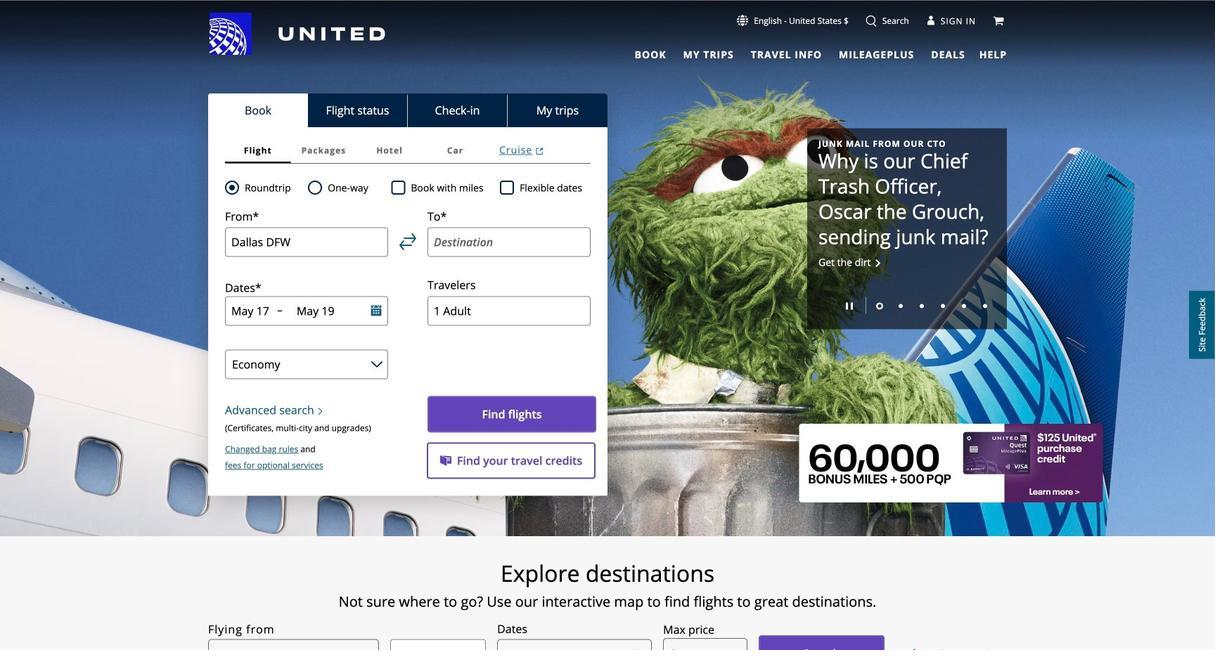 Task type: describe. For each thing, give the bounding box(es) containing it.
Destination text field
[[428, 227, 591, 257]]

pause image
[[846, 303, 853, 310]]

1 vertical spatial tab list
[[208, 94, 608, 127]]

slide 2 of 6 image
[[899, 304, 903, 308]]

flying from element
[[208, 621, 275, 638]]

carousel buttons element
[[819, 292, 996, 318]]

Origin text field
[[225, 227, 388, 257]]

explore destinations element
[[127, 560, 1088, 588]]

2 vertical spatial tab list
[[225, 137, 591, 164]]

slide 1 of 6 image
[[876, 303, 883, 310]]

currently in english united states	$ enter to change image
[[737, 15, 748, 26]]

Departure text field
[[231, 304, 271, 319]]

view cart, click to view list of recently searched saved trips. image
[[993, 15, 1004, 27]]

slide 6 of 6 image
[[983, 304, 987, 308]]

one way flight search element
[[322, 179, 368, 196]]



Task type: locate. For each thing, give the bounding box(es) containing it.
slide 5 of 6 image
[[962, 304, 966, 308]]

book with miles element
[[391, 179, 500, 196]]

united logo link to homepage image
[[210, 13, 385, 55]]

round trip flight search element
[[239, 179, 291, 196]]

0 vertical spatial tab list
[[626, 42, 968, 63]]

navigation
[[0, 12, 1215, 63]]

not sure where to go? use our interactive map to find flights to great destinations. element
[[127, 593, 1088, 610]]

slide 4 of 6 image
[[941, 304, 945, 308]]

please enter the max price in the input text or tab to access the slider to set the max price. element
[[663, 622, 714, 638]]

None text field
[[663, 638, 748, 650]]

main content
[[0, 1, 1215, 650]]

slide 3 of 6 image
[[920, 304, 924, 308]]

tab list
[[626, 42, 968, 63], [208, 94, 608, 127], [225, 137, 591, 164]]

reverse origin and destination image
[[399, 233, 416, 250]]

Return text field
[[297, 304, 352, 319]]



